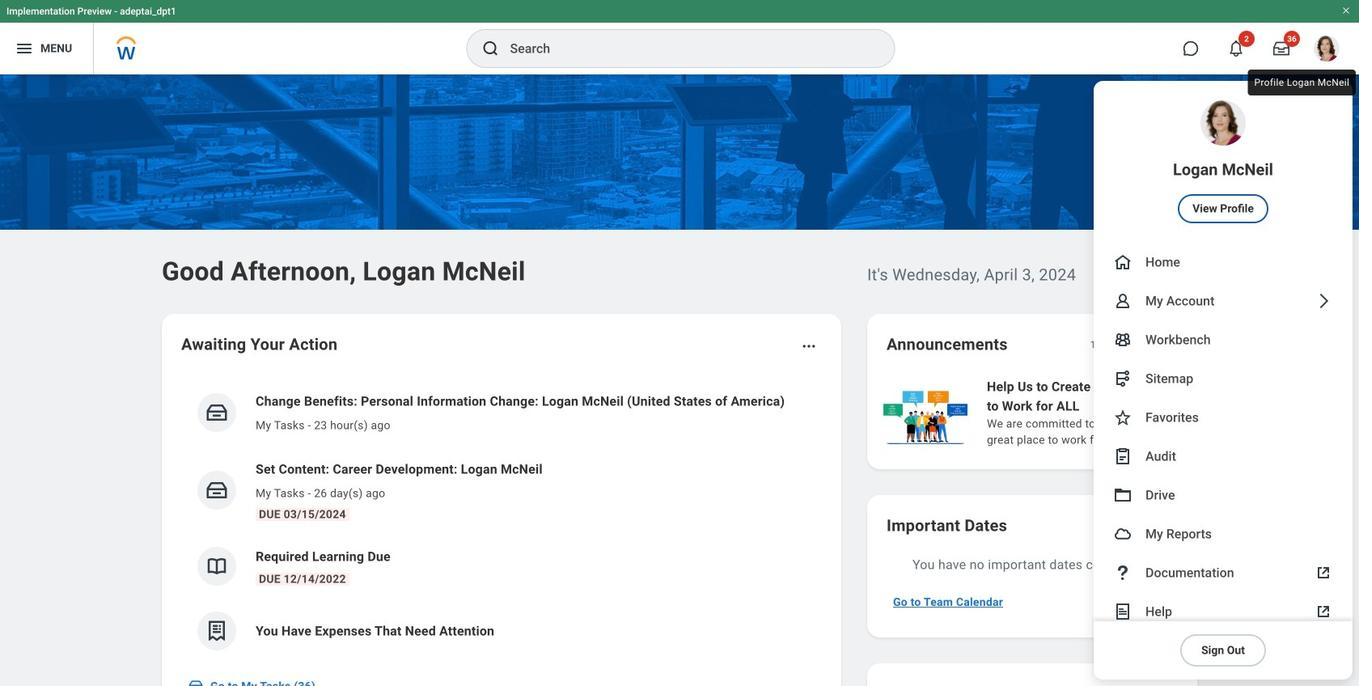 Task type: locate. For each thing, give the bounding box(es) containing it.
4 menu item from the top
[[1094, 321, 1353, 359]]

0 horizontal spatial list
[[181, 379, 822, 664]]

menu
[[1094, 81, 1353, 680]]

1 vertical spatial ext link image
[[1315, 602, 1334, 622]]

8 menu item from the top
[[1094, 476, 1353, 515]]

status
[[1091, 338, 1117, 351]]

0 vertical spatial inbox image
[[205, 401, 229, 425]]

2 ext link image from the top
[[1315, 602, 1334, 622]]

chevron left small image
[[1128, 337, 1145, 353]]

chevron right small image
[[1158, 337, 1174, 353]]

tooltip
[[1245, 66, 1360, 99]]

star image
[[1114, 408, 1133, 427]]

9 menu item from the top
[[1094, 515, 1353, 554]]

Search Workday  search field
[[510, 31, 862, 66]]

dashboard expenses image
[[205, 619, 229, 644]]

11 menu item from the top
[[1094, 593, 1353, 631]]

document image
[[1114, 602, 1133, 622]]

1 vertical spatial inbox image
[[188, 678, 204, 686]]

banner
[[0, 0, 1360, 680]]

ext link image
[[1315, 563, 1334, 583], [1315, 602, 1334, 622]]

justify image
[[15, 39, 34, 58]]

1 ext link image from the top
[[1315, 563, 1334, 583]]

main content
[[0, 74, 1360, 686]]

contact card matrix manager image
[[1114, 330, 1133, 350]]

related actions image
[[801, 338, 818, 355]]

menu item
[[1094, 81, 1353, 243], [1094, 243, 1353, 282], [1094, 282, 1353, 321], [1094, 321, 1353, 359], [1094, 359, 1353, 398], [1094, 398, 1353, 437], [1094, 437, 1353, 476], [1094, 476, 1353, 515], [1094, 515, 1353, 554], [1094, 554, 1353, 593], [1094, 593, 1353, 631]]

logan mcneil image
[[1315, 36, 1340, 62]]

inbox image
[[205, 401, 229, 425], [188, 678, 204, 686]]

folder open image
[[1114, 486, 1133, 505]]

inbox large image
[[1274, 40, 1290, 57]]

inbox image inside list
[[205, 401, 229, 425]]

0 vertical spatial ext link image
[[1315, 563, 1334, 583]]

search image
[[481, 39, 501, 58]]

1 horizontal spatial inbox image
[[205, 401, 229, 425]]

list
[[881, 376, 1360, 450], [181, 379, 822, 664]]



Task type: vqa. For each thing, say whether or not it's contained in the screenshot.
Justify Icon
yes



Task type: describe. For each thing, give the bounding box(es) containing it.
5 menu item from the top
[[1094, 359, 1353, 398]]

endpoints image
[[1114, 369, 1133, 389]]

inbox image
[[205, 478, 229, 503]]

chevron right image
[[1315, 291, 1334, 311]]

book open image
[[205, 554, 229, 579]]

question image
[[1114, 563, 1133, 583]]

home image
[[1114, 253, 1133, 272]]

1 menu item from the top
[[1094, 81, 1353, 243]]

ext link image for question image in the right bottom of the page
[[1315, 563, 1334, 583]]

user image
[[1114, 291, 1133, 311]]

1 horizontal spatial list
[[881, 376, 1360, 450]]

avatar image
[[1114, 525, 1133, 544]]

2 menu item from the top
[[1094, 243, 1353, 282]]

paste image
[[1114, 447, 1133, 466]]

3 menu item from the top
[[1094, 282, 1353, 321]]

close environment banner image
[[1342, 6, 1352, 15]]

ext link image for "document" icon
[[1315, 602, 1334, 622]]

notifications large image
[[1229, 40, 1245, 57]]

7 menu item from the top
[[1094, 437, 1353, 476]]

0 horizontal spatial inbox image
[[188, 678, 204, 686]]

10 menu item from the top
[[1094, 554, 1353, 593]]

6 menu item from the top
[[1094, 398, 1353, 437]]



